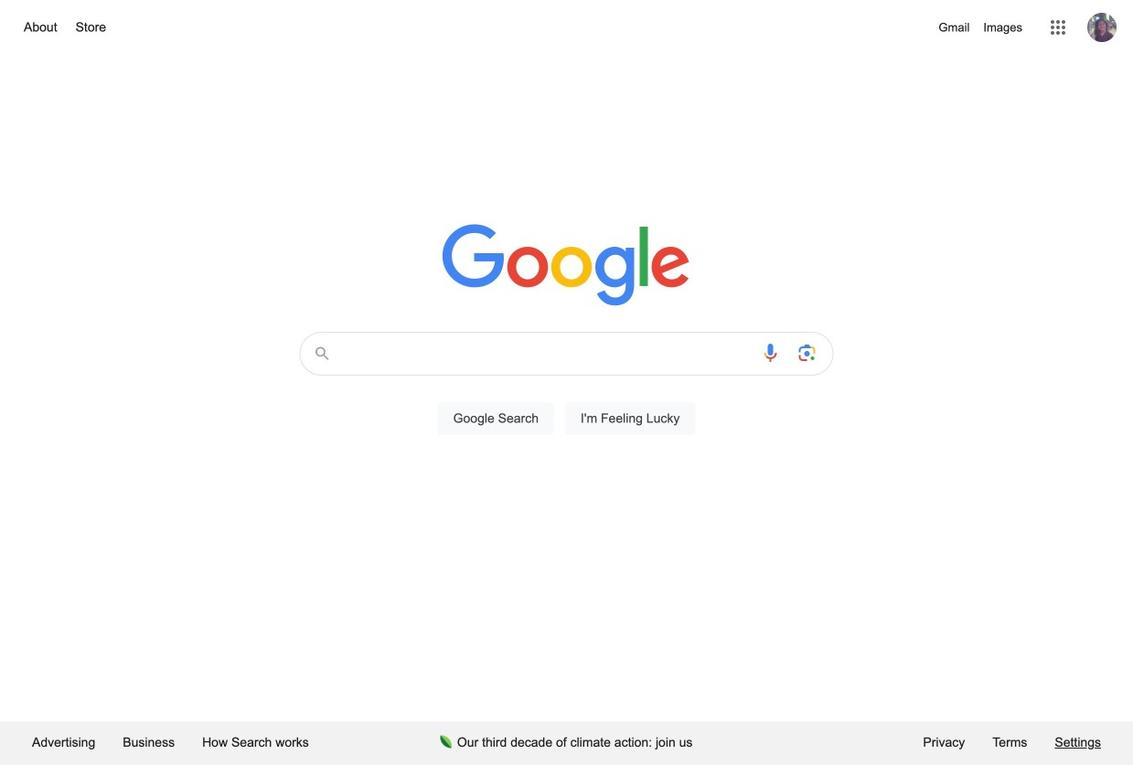 Task type: locate. For each thing, give the bounding box(es) containing it.
None search field
[[18, 327, 1115, 456]]

search by image image
[[796, 342, 818, 364]]



Task type: vqa. For each thing, say whether or not it's contained in the screenshot.
search box
yes



Task type: describe. For each thing, give the bounding box(es) containing it.
search by voice image
[[760, 342, 782, 364]]

google image
[[442, 224, 691, 308]]



